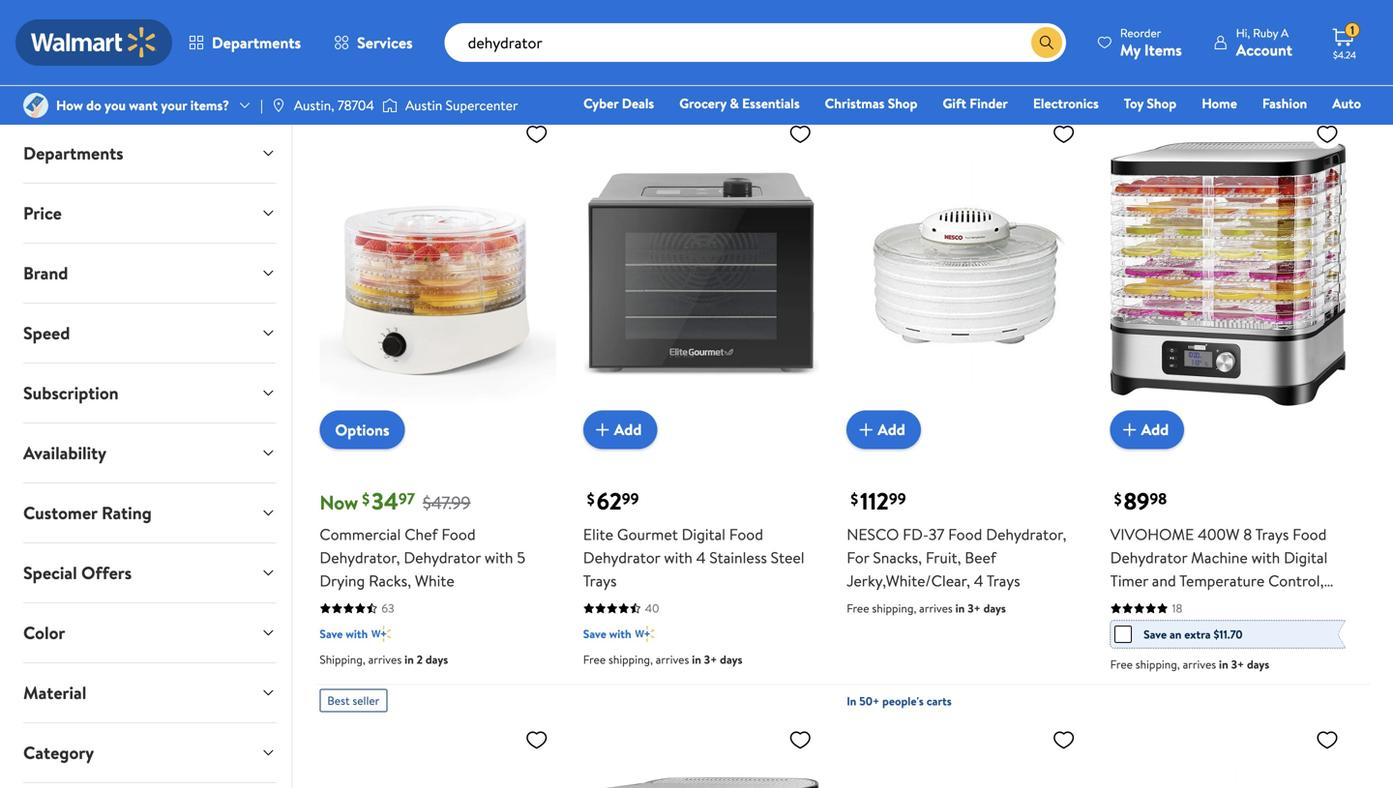 Task type: locate. For each thing, give the bounding box(es) containing it.
 image right 78704
[[382, 96, 398, 115]]

3 $ from the left
[[851, 489, 858, 510]]

5
[[517, 547, 525, 568]]

$ left 112
[[851, 489, 858, 510]]

1 horizontal spatial digital
[[1284, 547, 1328, 568]]

arrives down the jerky,white/clear,
[[919, 600, 953, 617]]

commercial chef food dehydrator, dehydrator with 5 drying racks, white image
[[320, 114, 556, 434]]

shop
[[888, 94, 918, 113], [1147, 94, 1177, 113]]

you
[[105, 96, 126, 115]]

0 horizontal spatial 99
[[622, 488, 639, 509]]

0 horizontal spatial digital
[[682, 524, 726, 545]]

weston mossy oak gamekeeper 4 tray digital dehydrator, model 75-0701-gkf image
[[847, 720, 1083, 788]]

1
[[1350, 22, 1354, 38]]

4 food from the left
[[1293, 524, 1327, 545]]

add up 98
[[1141, 419, 1169, 440]]

1 horizontal spatial 4
[[974, 570, 983, 591]]

services button
[[317, 19, 429, 66]]

0 vertical spatial departments
[[212, 32, 301, 53]]

one
[[1213, 121, 1242, 140]]

0 horizontal spatial shop
[[888, 94, 918, 113]]

food down $47.99
[[442, 524, 476, 545]]

&
[[730, 94, 739, 113]]

0 vertical spatial 4
[[696, 547, 706, 568]]

add to cart image up 112
[[854, 418, 878, 441]]

$
[[362, 489, 370, 510], [587, 489, 595, 510], [851, 489, 858, 510], [1114, 489, 1122, 510]]

dehydrator, up beef on the right bottom
[[986, 524, 1066, 545]]

1 horizontal spatial nesco fd-37 food dehydrator, for snacks, fruit, beef jerky,white/clear, 4 trays image
[[1110, 720, 1347, 788]]

add to cart image
[[591, 418, 614, 441], [854, 418, 878, 441], [1118, 418, 1141, 441]]

$ 112 99
[[851, 485, 906, 517]]

0 horizontal spatial dehydrator
[[404, 547, 481, 568]]

1 vertical spatial 2
[[417, 651, 423, 668]]

1 vertical spatial 4
[[974, 570, 983, 591]]

1 add to cart image from the left
[[591, 418, 614, 441]]

add to cart image for 89
[[1118, 418, 1141, 441]]

$ left "34"
[[362, 489, 370, 510]]

0 vertical spatial nesco fd-37 food dehydrator, for snacks, fruit, beef jerky,white/clear, 4 trays image
[[847, 114, 1083, 434]]

save an extra $11.70 element
[[1115, 625, 1243, 644]]

3+ down $11.70
[[1231, 656, 1244, 673]]

arrives up austin
[[392, 23, 426, 40]]

0 horizontal spatial walmart plus image
[[372, 624, 391, 644]]

$47.99
[[423, 491, 471, 515]]

days
[[456, 23, 479, 40], [1247, 27, 1269, 44], [713, 50, 736, 67], [983, 600, 1006, 617], [426, 651, 448, 668], [720, 651, 742, 668], [1247, 656, 1269, 673]]

1 horizontal spatial dehydrator
[[583, 547, 660, 568]]

customer
[[23, 501, 97, 525]]

2 horizontal spatial dehydrator
[[1110, 547, 1187, 568]]

electronics link
[[1024, 93, 1107, 114]]

arrives down the 40
[[656, 651, 689, 668]]

best
[[327, 693, 350, 709]]

arrives inside nesco fd-37 food dehydrator, for snacks, fruit, beef jerky,white/clear, 4 trays free shipping, arrives in 3+ days
[[919, 600, 953, 617]]

$ left the '62'
[[587, 489, 595, 510]]

dehydrator down vivohome on the bottom right of page
[[1110, 547, 1187, 568]]

digital inside elite gourmet digital food dehydrator with 4 stainless steel trays
[[682, 524, 726, 545]]

arrives right shipping,
[[368, 651, 402, 668]]

material
[[23, 681, 86, 705]]

departments tab
[[8, 124, 292, 183]]

dehydrator up white
[[404, 547, 481, 568]]

1 horizontal spatial shop
[[1147, 94, 1177, 113]]

items
[[1144, 39, 1182, 60]]

2 add from the left
[[878, 419, 905, 440]]

dehydrator, down commercial at the left bottom
[[320, 547, 400, 568]]

1 $ from the left
[[362, 489, 370, 510]]

material button
[[8, 664, 292, 723]]

vivohome 400w 8 trays food dehydrator machine with digital timer and temperature control, bpa free image
[[1110, 114, 1347, 434]]

2 up grocery
[[704, 50, 710, 67]]

snacks,
[[873, 547, 922, 568]]

add button up $ 112 99
[[847, 411, 921, 449]]

how
[[56, 96, 83, 115]]

food up beef on the right bottom
[[948, 524, 982, 545]]

trays right 8
[[1255, 524, 1289, 545]]

2 food from the left
[[729, 524, 763, 545]]

walmart plus image up shipping, arrives in 2 days
[[372, 624, 391, 644]]

3+ up specstar electric 400w 5 trays food dehydrator machine with digital timer and temperature control for fruit vegetable meat beef jerky maker bpa free "image"
[[704, 651, 717, 668]]

1 horizontal spatial 99
[[889, 488, 906, 509]]

0 horizontal spatial save
[[320, 626, 343, 642]]

$ inside now $ 34 97 $47.99 commercial chef food dehydrator, dehydrator with 5 drying racks, white
[[362, 489, 370, 510]]

62
[[597, 485, 622, 517]]

3 food from the left
[[948, 524, 982, 545]]

austin supercenter
[[405, 96, 518, 115]]

0 horizontal spatial  image
[[271, 98, 286, 113]]

3 add from the left
[[1141, 419, 1169, 440]]

1 horizontal spatial walmart plus image
[[635, 624, 655, 644]]

1 add from the left
[[614, 419, 642, 440]]

1 walmart plus image from the left
[[372, 624, 391, 644]]

63
[[382, 600, 394, 617]]

 image right |
[[271, 98, 286, 113]]

2 right shipping,
[[417, 651, 423, 668]]

99 up gourmet
[[622, 488, 639, 509]]

add button for 62
[[583, 411, 657, 449]]

3+ left ruby
[[1231, 27, 1244, 44]]

save with for $47.99
[[320, 626, 368, 642]]

$ inside $ 112 99
[[851, 489, 858, 510]]

2 shop from the left
[[1147, 94, 1177, 113]]

3+ right the services
[[441, 23, 454, 40]]

days inside nesco fd-37 food dehydrator, for snacks, fruit, beef jerky,white/clear, 4 trays free shipping, arrives in 3+ days
[[983, 600, 1006, 617]]

1 horizontal spatial add
[[878, 419, 905, 440]]

temperature
[[1179, 570, 1265, 591]]

walmart plus image down the 40
[[635, 624, 655, 644]]

$11.70
[[1214, 626, 1243, 643]]

1 horizontal spatial add to cart image
[[854, 418, 878, 441]]

shop for christmas shop
[[888, 94, 918, 113]]

0 horizontal spatial 4
[[696, 547, 706, 568]]

austin, 78704
[[294, 96, 374, 115]]

0 horizontal spatial dehydrator,
[[320, 547, 400, 568]]

nesco fd-37 food dehydrator, for snacks, fruit, beef jerky,white/clear, 4 trays image for add to favorites list, nesco fd-37 food dehydrator, for snacks, fruit, beef jerky,white/clear, 4 trays image
[[847, 114, 1083, 434]]

1 shop from the left
[[888, 94, 918, 113]]

dehydrator inside vivohome 400w 8 trays food dehydrator machine with digital timer and temperature control, bpa free
[[1110, 547, 1187, 568]]

1 horizontal spatial save with
[[583, 626, 631, 642]]

speed
[[23, 321, 70, 345]]

grocery & essentials
[[679, 94, 800, 113]]

add button for 89
[[1110, 411, 1184, 449]]

arrives right items
[[1183, 27, 1216, 44]]

1 vertical spatial nesco fd-37 food dehydrator, for snacks, fruit, beef jerky,white/clear, 4 trays image
[[1110, 720, 1347, 788]]

99 inside $ 62 99
[[622, 488, 639, 509]]

one debit
[[1213, 121, 1278, 140]]

4 down beef on the right bottom
[[974, 570, 983, 591]]

departments
[[212, 32, 301, 53], [23, 141, 123, 165]]

dehydrator,
[[986, 524, 1066, 545], [320, 547, 400, 568]]

add to cart image for 62
[[591, 418, 614, 441]]

99 inside $ 112 99
[[889, 488, 906, 509]]

4 $ from the left
[[1114, 489, 1122, 510]]

$4.24
[[1333, 48, 1356, 61]]

digital
[[682, 524, 726, 545], [1284, 547, 1328, 568]]

add button for 112
[[847, 411, 921, 449]]

add button up 98
[[1110, 411, 1184, 449]]

essentials
[[742, 94, 800, 113]]

add to favorites list, weston mossy oak gamekeeper 4 tray digital dehydrator, model 75-0701-gkf image
[[1052, 728, 1075, 752]]

a
[[1281, 25, 1289, 41]]

Walmart Site-Wide search field
[[445, 23, 1066, 62]]

3 dehydrator from the left
[[1110, 547, 1187, 568]]

add for 89
[[1141, 419, 1169, 440]]

white
[[415, 570, 454, 591]]

free shipping, arrives in 3+ days
[[320, 23, 479, 40], [1110, 27, 1269, 44], [583, 651, 742, 668], [1110, 656, 1269, 673]]

shipping,
[[320, 651, 365, 668]]

digital up control,
[[1284, 547, 1328, 568]]

3 add to cart image from the left
[[1118, 418, 1141, 441]]

christmas
[[825, 94, 885, 113]]

1 horizontal spatial 2
[[704, 50, 710, 67]]

add for 112
[[878, 419, 905, 440]]

0 horizontal spatial save with
[[320, 626, 368, 642]]

4 left stainless
[[696, 547, 706, 568]]

shop for toy shop
[[1147, 94, 1177, 113]]

walmart plus image
[[372, 624, 391, 644], [635, 624, 655, 644]]

4
[[696, 547, 706, 568], [974, 570, 983, 591]]

1 horizontal spatial save
[[583, 626, 606, 642]]

50+
[[859, 693, 880, 709]]

free inside vivohome 400w 8 trays food dehydrator machine with digital timer and temperature control, bpa free
[[1142, 593, 1172, 615]]

|
[[260, 96, 263, 115]]

tab
[[8, 784, 292, 788]]

1 vertical spatial digital
[[1284, 547, 1328, 568]]

toy
[[1124, 94, 1144, 113]]

 image
[[382, 96, 398, 115], [271, 98, 286, 113]]

1 add button from the left
[[583, 411, 657, 449]]

2 horizontal spatial add
[[1141, 419, 1169, 440]]

1 99 from the left
[[622, 488, 639, 509]]

christmas shop link
[[816, 93, 926, 114]]

nesco fd-37 food dehydrator, for snacks, fruit, beef jerky,white/clear, 4 trays image
[[847, 114, 1083, 434], [1110, 720, 1347, 788]]

austin,
[[294, 96, 334, 115]]

shop right christmas
[[888, 94, 918, 113]]

departments up |
[[212, 32, 301, 53]]

1 food from the left
[[442, 524, 476, 545]]

2 horizontal spatial add to cart image
[[1118, 418, 1141, 441]]

shipping, up the toy shop link at right top
[[1136, 27, 1180, 44]]

$ inside $ 62 99
[[587, 489, 595, 510]]

add button up $ 62 99
[[583, 411, 657, 449]]

0 vertical spatial 2
[[704, 50, 710, 67]]

food up stainless
[[729, 524, 763, 545]]

0 horizontal spatial trays
[[583, 570, 617, 591]]

drying
[[320, 570, 365, 591]]

trays down elite
[[583, 570, 617, 591]]

departments inside departments dropdown button
[[23, 141, 123, 165]]

$ for 89
[[1114, 489, 1122, 510]]

1 dehydrator from the left
[[404, 547, 481, 568]]

material tab
[[8, 664, 292, 723]]

1 horizontal spatial trays
[[987, 570, 1020, 591]]

dehydrator inside now $ 34 97 $47.99 commercial chef food dehydrator, dehydrator with 5 drying racks, white
[[404, 547, 481, 568]]

add
[[614, 419, 642, 440], [878, 419, 905, 440], [1141, 419, 1169, 440]]

food up control,
[[1293, 524, 1327, 545]]

shipping, inside nesco fd-37 food dehydrator, for snacks, fruit, beef jerky,white/clear, 4 trays free shipping, arrives in 3+ days
[[872, 600, 916, 617]]

0 vertical spatial digital
[[682, 524, 726, 545]]

0 horizontal spatial add button
[[583, 411, 657, 449]]

1 horizontal spatial dehydrator,
[[986, 524, 1066, 545]]

arrives up grocery
[[656, 50, 689, 67]]

your
[[161, 96, 187, 115]]

2 $ from the left
[[587, 489, 595, 510]]

3+
[[441, 23, 454, 40], [1231, 27, 1244, 44], [968, 600, 981, 617], [704, 651, 717, 668], [1231, 656, 1244, 673]]

2 add button from the left
[[847, 411, 921, 449]]

shipping, down the jerky,white/clear,
[[872, 600, 916, 617]]

specstar electric 400w 5 trays food dehydrator machine with digital timer and temperature control for fruit vegetable meat beef jerky maker bpa free image
[[583, 720, 820, 788]]

walmart+
[[1303, 121, 1361, 140]]

2 add to cart image from the left
[[854, 418, 878, 441]]

in down $11.70
[[1219, 656, 1228, 673]]

99
[[622, 488, 639, 509], [889, 488, 906, 509]]

add to cart image up the '62'
[[591, 418, 614, 441]]

2 99 from the left
[[889, 488, 906, 509]]

99 up fd-
[[889, 488, 906, 509]]

0 horizontal spatial nesco fd-37 food dehydrator, for snacks, fruit, beef jerky,white/clear, 4 trays image
[[847, 114, 1083, 434]]

digital up stainless
[[682, 524, 726, 545]]

speed button
[[8, 304, 292, 363]]

special
[[23, 561, 77, 585]]

2 dehydrator from the left
[[583, 547, 660, 568]]

search icon image
[[1039, 35, 1054, 50]]

2 horizontal spatial trays
[[1255, 524, 1289, 545]]

add to cart image up 89
[[1118, 418, 1141, 441]]

special offers
[[23, 561, 132, 585]]

in up specstar electric 400w 5 trays food dehydrator machine with digital timer and temperature control for fruit vegetable meat beef jerky maker bpa free "image"
[[692, 651, 701, 668]]

in down the fruit,
[[955, 600, 965, 617]]

dehydrator down elite
[[583, 547, 660, 568]]

registry link
[[1130, 120, 1196, 141]]

category
[[23, 741, 94, 765]]

$ inside $ 89 98
[[1114, 489, 1122, 510]]

trays down beef on the right bottom
[[987, 570, 1020, 591]]

2 horizontal spatial add button
[[1110, 411, 1184, 449]]

$ for 112
[[851, 489, 858, 510]]

3+ down beef on the right bottom
[[968, 600, 981, 617]]

departments inside departments popup button
[[212, 32, 301, 53]]

2 walmart plus image from the left
[[635, 624, 655, 644]]

free shipping, arrives in 2 days
[[583, 50, 736, 67]]

add up $ 62 99
[[614, 419, 642, 440]]

add up $ 112 99
[[878, 419, 905, 440]]

reorder my items
[[1120, 25, 1182, 60]]

2 save with from the left
[[583, 626, 631, 642]]

0 horizontal spatial add
[[614, 419, 642, 440]]

Save an extra $11.70 checkbox
[[1115, 626, 1132, 643]]

in left hi,
[[1219, 27, 1228, 44]]

0 horizontal spatial add to cart image
[[591, 418, 614, 441]]

1 vertical spatial departments
[[23, 141, 123, 165]]

1 horizontal spatial add button
[[847, 411, 921, 449]]

arrives
[[392, 23, 426, 40], [1183, 27, 1216, 44], [656, 50, 689, 67], [919, 600, 953, 617], [368, 651, 402, 668], [656, 651, 689, 668], [1183, 656, 1216, 673]]

elite gourmet digital food dehydrator with 4 stainless steel trays
[[583, 524, 805, 591]]

add to cart image for 112
[[854, 418, 878, 441]]

1 vertical spatial dehydrator,
[[320, 547, 400, 568]]

add to favorites list, specstar electric 400w 5 trays food dehydrator machine with digital timer and temperature control for fruit vegetable meat beef jerky maker bpa free image
[[789, 728, 812, 752]]

stainless
[[709, 547, 767, 568]]

37
[[928, 524, 944, 545]]

1 save with from the left
[[320, 626, 368, 642]]

gift
[[943, 94, 966, 113]]

shop up registry
[[1147, 94, 1177, 113]]

food inside vivohome 400w 8 trays food dehydrator machine with digital timer and temperature control, bpa free
[[1293, 524, 1327, 545]]

$ left 89
[[1114, 489, 1122, 510]]

racks,
[[369, 570, 411, 591]]

34
[[372, 485, 398, 517]]

departments down how on the top of page
[[23, 141, 123, 165]]

finder
[[970, 94, 1008, 113]]

3+ inside nesco fd-37 food dehydrator, for snacks, fruit, beef jerky,white/clear, 4 trays free shipping, arrives in 3+ days
[[968, 600, 981, 617]]

brand button
[[8, 244, 292, 303]]

timer
[[1110, 570, 1148, 591]]

want
[[129, 96, 158, 115]]

3 add button from the left
[[1110, 411, 1184, 449]]

add for 62
[[614, 419, 642, 440]]

special offers tab
[[8, 544, 292, 603]]

0 vertical spatial dehydrator,
[[986, 524, 1066, 545]]

1 horizontal spatial  image
[[382, 96, 398, 115]]

with inside elite gourmet digital food dehydrator with 4 stainless steel trays
[[664, 547, 693, 568]]

1 horizontal spatial departments
[[212, 32, 301, 53]]

dehydrator inside elite gourmet digital food dehydrator with 4 stainless steel trays
[[583, 547, 660, 568]]

 image
[[23, 93, 48, 118]]

0 horizontal spatial departments
[[23, 141, 123, 165]]

shipping, down an
[[1136, 656, 1180, 673]]



Task type: describe. For each thing, give the bounding box(es) containing it.
in right the services
[[428, 23, 438, 40]]

machine
[[1191, 547, 1248, 568]]

options link
[[320, 411, 405, 449]]

availability
[[23, 441, 107, 465]]

78704
[[337, 96, 374, 115]]

grocery & essentials link
[[671, 93, 808, 114]]

dehydrator, inside nesco fd-37 food dehydrator, for snacks, fruit, beef jerky,white/clear, 4 trays free shipping, arrives in 3+ days
[[986, 524, 1066, 545]]

commercial
[[320, 524, 401, 545]]

electronics
[[1033, 94, 1099, 113]]

services
[[357, 32, 413, 53]]

pick
[[368, 87, 389, 103]]

with inside now $ 34 97 $47.99 commercial chef food dehydrator, dehydrator with 5 drying racks, white
[[485, 547, 513, 568]]

in inside nesco fd-37 food dehydrator, for snacks, fruit, beef jerky,white/clear, 4 trays free shipping, arrives in 3+ days
[[955, 600, 965, 617]]

deals
[[622, 94, 654, 113]]

one debit link
[[1204, 120, 1287, 141]]

steel
[[771, 547, 805, 568]]

99 for 112
[[889, 488, 906, 509]]

18
[[1172, 600, 1182, 617]]

add to favorites list, foodsaver vs2110 vacuum sealing system, food vacuum sealer. black/dark gray image
[[525, 728, 548, 752]]

add to favorites list, nesco fd-37 food dehydrator, for snacks, fruit, beef jerky,white/clear, 4 trays image
[[1316, 728, 1339, 752]]

christmas shop
[[825, 94, 918, 113]]

category tab
[[8, 724, 292, 783]]

trays inside elite gourmet digital food dehydrator with 4 stainless steel trays
[[583, 570, 617, 591]]

seller
[[353, 693, 379, 709]]

shipping, up deals
[[609, 50, 653, 67]]

subscription tab
[[8, 364, 292, 423]]

food inside nesco fd-37 food dehydrator, for snacks, fruit, beef jerky,white/clear, 4 trays free shipping, arrives in 3+ days
[[948, 524, 982, 545]]

speed tab
[[8, 304, 292, 363]]

departments button
[[8, 124, 292, 183]]

trays inside nesco fd-37 food dehydrator, for snacks, fruit, beef jerky,white/clear, 4 trays free shipping, arrives in 3+ days
[[987, 570, 1020, 591]]

toy shop
[[1124, 94, 1177, 113]]

auto link
[[1324, 93, 1370, 114]]

departments button
[[172, 19, 317, 66]]

ruby
[[1253, 25, 1278, 41]]

8
[[1243, 524, 1252, 545]]

add to favorites list, commercial chef food dehydrator, dehydrator with 5 drying racks, white image
[[525, 122, 548, 146]]

Search search field
[[445, 23, 1066, 62]]

jerky,white/clear,
[[847, 570, 970, 591]]

beef
[[965, 547, 996, 568]]

400w
[[1198, 524, 1240, 545]]

customer rating button
[[8, 484, 292, 543]]

gift finder link
[[934, 93, 1017, 114]]

dehydrator, inside now $ 34 97 $47.99 commercial chef food dehydrator, dehydrator with 5 drying racks, white
[[320, 547, 400, 568]]

an
[[1170, 626, 1182, 643]]

shipping, up popular pick
[[345, 23, 389, 40]]

home link
[[1193, 93, 1246, 114]]

offers
[[81, 561, 132, 585]]

rating
[[102, 501, 152, 525]]

in right shipping,
[[404, 651, 414, 668]]

brand tab
[[8, 244, 292, 303]]

save an extra $11.70
[[1144, 626, 1243, 643]]

add to favorites list, vivohome 400w 8 trays food dehydrator machine with digital timer and temperature control, bpa free image
[[1316, 122, 1339, 146]]

2 horizontal spatial save
[[1144, 626, 1167, 643]]

$ for 62
[[587, 489, 595, 510]]

customer rating
[[23, 501, 152, 525]]

save for $47.99
[[320, 626, 343, 642]]

extra
[[1184, 626, 1211, 643]]

fruit,
[[926, 547, 961, 568]]

4 inside elite gourmet digital food dehydrator with 4 stainless steel trays
[[696, 547, 706, 568]]

best seller
[[327, 693, 379, 709]]

fashion link
[[1254, 93, 1316, 114]]

$ 62 99
[[587, 485, 639, 517]]

price tab
[[8, 184, 292, 243]]

hi,
[[1236, 25, 1250, 41]]

control,
[[1268, 570, 1324, 591]]

food inside elite gourmet digital food dehydrator with 4 stainless steel trays
[[729, 524, 763, 545]]

trays inside vivohome 400w 8 trays food dehydrator machine with digital timer and temperature control, bpa free
[[1255, 524, 1289, 545]]

foodsaver vs2110 vacuum sealing system, food vacuum sealer. black/dark gray image
[[320, 720, 556, 788]]

save with for 62
[[583, 626, 631, 642]]

austin
[[405, 96, 442, 115]]

walmart+ link
[[1295, 120, 1370, 141]]

elite gourmet digital food dehydrator with 4 stainless steel trays image
[[583, 114, 820, 434]]

free inside nesco fd-37 food dehydrator, for snacks, fruit, beef jerky,white/clear, 4 trays free shipping, arrives in 3+ days
[[847, 600, 869, 617]]

availability button
[[8, 424, 292, 483]]

97
[[398, 488, 415, 509]]

price
[[23, 201, 62, 225]]

bpa
[[1110, 593, 1139, 615]]

walmart plus image for 62
[[635, 624, 655, 644]]

color tab
[[8, 604, 292, 663]]

carts
[[927, 693, 952, 709]]

for
[[847, 547, 869, 568]]

my
[[1120, 39, 1141, 60]]

and
[[1152, 570, 1176, 591]]

add to favorites list, elite gourmet digital food dehydrator with 4 stainless steel trays image
[[789, 122, 812, 146]]

cyber
[[583, 94, 619, 113]]

chef
[[405, 524, 438, 545]]

options
[[335, 419, 389, 441]]

gift finder
[[943, 94, 1008, 113]]

nesco fd-37 food dehydrator, for snacks, fruit, beef jerky,white/clear, 4 trays image for add to favorites list, nesco fd-37 food dehydrator, for snacks, fruit, beef jerky,white/clear, 4 trays icon
[[1110, 720, 1347, 788]]

vivohome
[[1110, 524, 1194, 545]]

walmart image
[[31, 27, 157, 58]]

home
[[1202, 94, 1237, 113]]

in
[[847, 693, 856, 709]]

112
[[860, 485, 889, 517]]

save for 62
[[583, 626, 606, 642]]

fd-
[[903, 524, 928, 545]]

arrives down extra
[[1183, 656, 1216, 673]]

grocery
[[679, 94, 726, 113]]

food inside now $ 34 97 $47.99 commercial chef food dehydrator, dehydrator with 5 drying racks, white
[[442, 524, 476, 545]]

 image for austin, 78704
[[271, 98, 286, 113]]

99 for 62
[[622, 488, 639, 509]]

debit
[[1245, 121, 1278, 140]]

walmart plus image for $47.99
[[372, 624, 391, 644]]

nesco fd-37 food dehydrator, for snacks, fruit, beef jerky,white/clear, 4 trays free shipping, arrives in 3+ days
[[847, 524, 1066, 617]]

hi, ruby a account
[[1236, 25, 1292, 60]]

reorder
[[1120, 25, 1161, 41]]

0 horizontal spatial 2
[[417, 651, 423, 668]]

4 inside nesco fd-37 food dehydrator, for snacks, fruit, beef jerky,white/clear, 4 trays free shipping, arrives in 3+ days
[[974, 570, 983, 591]]

customer rating tab
[[8, 484, 292, 543]]

gourmet
[[617, 524, 678, 545]]

availability tab
[[8, 424, 292, 483]]

auto registry
[[1138, 94, 1361, 140]]

shipping, down the 40
[[609, 651, 653, 668]]

popular
[[327, 87, 365, 103]]

digital inside vivohome 400w 8 trays food dehydrator machine with digital timer and temperature control, bpa free
[[1284, 547, 1328, 568]]

with inside vivohome 400w 8 trays food dehydrator machine with digital timer and temperature control, bpa free
[[1251, 547, 1280, 568]]

brand
[[23, 261, 68, 285]]

in 50+ people's carts
[[847, 693, 952, 709]]

shipping, arrives in 2 days
[[320, 651, 448, 668]]

elite
[[583, 524, 613, 545]]

toy shop link
[[1115, 93, 1185, 114]]

 image for austin supercenter
[[382, 96, 398, 115]]

in up grocery
[[692, 50, 701, 67]]

fashion
[[1262, 94, 1307, 113]]

40
[[645, 600, 659, 617]]

add to favorites list, nesco fd-37 food dehydrator, for snacks, fruit, beef jerky,white/clear, 4 trays image
[[1052, 122, 1075, 146]]

subscription button
[[8, 364, 292, 423]]

popular pick
[[327, 87, 389, 103]]



Task type: vqa. For each thing, say whether or not it's contained in the screenshot.
MORIAH ELIZABETH 6" MYSTERY PLUSH - SERIES 1, YOUTUBE CRAFT CHANNEL, BLIND BOX, 1 OF 8 POSSIBLE MYSTERY PLUSH, COLLECTIBLE, OFFICIAL MORIAH ELIZABETH MERCH - IMAGE 4 OF 10 at the left of page
no



